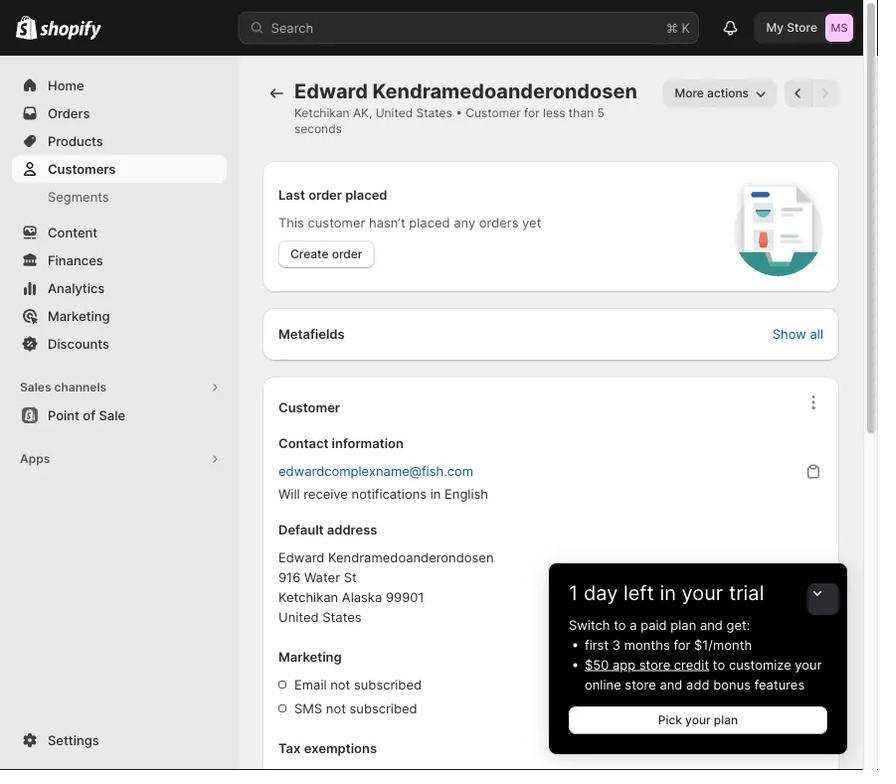 Task type: describe. For each thing, give the bounding box(es) containing it.
⌘
[[666, 20, 678, 35]]

store
[[787, 20, 817, 35]]

not for email
[[330, 677, 350, 693]]

discounts link
[[12, 330, 227, 358]]

than
[[569, 106, 594, 120]]

united inside edward kendramedoanderondosen ketchikan ak, united states • customer for less than 5 seconds
[[376, 106, 413, 120]]

months
[[624, 637, 670, 653]]

this
[[278, 215, 304, 230]]

store inside to customize your online store and add bonus features
[[625, 677, 656, 693]]

$50 app store credit link
[[585, 657, 709, 673]]

customer inside edward kendramedoanderondosen ketchikan ak, united states • customer for less than 5 seconds
[[466, 106, 521, 120]]

credit
[[674, 657, 709, 673]]

add
[[686, 677, 710, 693]]

1 horizontal spatial marketing
[[278, 649, 342, 665]]

to customize your online store and add bonus features
[[585, 657, 822, 693]]

st
[[344, 570, 357, 585]]

email
[[294, 677, 327, 693]]

metafields
[[278, 326, 345, 342]]

first
[[585, 637, 609, 653]]

search
[[271, 20, 313, 35]]

less
[[543, 106, 565, 120]]

tax
[[278, 741, 301, 756]]

tax exemptions
[[278, 741, 377, 756]]

ketchikan inside edward kendramedoanderondosen ketchikan ak, united states • customer for less than 5 seconds
[[294, 106, 350, 120]]

edward kendramedoanderondosen 916 water st ketchikan alaska 99901 united states
[[278, 550, 494, 625]]

next image
[[815, 84, 835, 103]]

edwardcomplexname@fish.com
[[278, 464, 473, 479]]

my store
[[766, 20, 817, 35]]

and for plan
[[700, 618, 723, 633]]

my store image
[[825, 14, 853, 42]]

contact information
[[278, 436, 404, 451]]

trial
[[729, 581, 764, 606]]

edward for edward kendramedoanderondosen ketchikan ak, united states • customer for less than 5 seconds
[[294, 79, 368, 103]]

first 3 months for $1/month
[[585, 637, 752, 653]]

actions
[[707, 86, 749, 100]]

for inside edward kendramedoanderondosen ketchikan ak, united states • customer for less than 5 seconds
[[524, 106, 540, 120]]

order for last
[[308, 187, 342, 202]]

default address
[[278, 522, 377, 537]]

finances link
[[12, 247, 227, 274]]

916
[[278, 570, 301, 585]]

a
[[630, 618, 637, 633]]

apps
[[20, 452, 50, 466]]

for inside 1 day left in your trial element
[[674, 637, 691, 653]]

show all link
[[772, 324, 823, 344]]

0 horizontal spatial placed
[[345, 187, 387, 202]]

pick your plan link
[[569, 707, 827, 735]]

switch to a paid plan and get:
[[569, 618, 750, 633]]

any
[[454, 215, 475, 230]]

all
[[810, 326, 823, 342]]

receive
[[304, 486, 348, 502]]

segments link
[[12, 183, 227, 211]]

sales
[[20, 380, 51, 395]]

subscribed for email not subscribed
[[354, 677, 422, 693]]

settings link
[[12, 727, 227, 755]]

ketchikan inside edward kendramedoanderondosen 916 water st ketchikan alaska 99901 united states
[[278, 590, 338, 605]]

water
[[304, 570, 340, 585]]

point of sale button
[[0, 402, 239, 430]]

1 horizontal spatial placed
[[409, 215, 450, 230]]

analytics link
[[12, 274, 227, 302]]

alaska
[[342, 590, 382, 605]]

$50 app store credit
[[585, 657, 709, 673]]

1 horizontal spatial shopify image
[[40, 20, 102, 40]]

switch
[[569, 618, 610, 633]]

information
[[332, 436, 404, 451]]

marketing link
[[12, 302, 227, 330]]

sale
[[99, 408, 125, 423]]

⌘ k
[[666, 20, 690, 35]]

your inside to customize your online store and add bonus features
[[795, 657, 822, 673]]

99901
[[386, 590, 424, 605]]

1
[[569, 581, 578, 606]]

notifications
[[352, 486, 427, 502]]

create
[[290, 247, 329, 262]]

online
[[585, 677, 621, 693]]

address
[[327, 522, 377, 537]]

0 horizontal spatial to
[[614, 618, 626, 633]]

0 horizontal spatial shopify image
[[16, 16, 37, 40]]

last order placed
[[278, 187, 387, 202]]

orders
[[479, 215, 519, 230]]

last
[[278, 187, 305, 202]]

states inside edward kendramedoanderondosen ketchikan ak, united states • customer for less than 5 seconds
[[416, 106, 452, 120]]

customer
[[308, 215, 365, 230]]

english
[[445, 486, 488, 502]]

point of sale
[[48, 408, 125, 423]]

left
[[623, 581, 654, 606]]

0 vertical spatial store
[[639, 657, 670, 673]]

1 horizontal spatial plan
[[714, 713, 738, 728]]

segments
[[48, 189, 109, 204]]



Task type: vqa. For each thing, say whether or not it's contained in the screenshot.
Search countries text field
no



Task type: locate. For each thing, give the bounding box(es) containing it.
will receive notifications in english
[[278, 486, 488, 502]]

analytics
[[48, 280, 105, 296]]

in for english
[[430, 486, 441, 502]]

5
[[597, 106, 605, 120]]

marketing up email
[[278, 649, 342, 665]]

$50
[[585, 657, 609, 673]]

in right left
[[660, 581, 676, 606]]

to inside to customize your online store and add bonus features
[[713, 657, 725, 673]]

ketchikan down water
[[278, 590, 338, 605]]

create order
[[290, 247, 362, 262]]

1 day left in your trial element
[[549, 616, 847, 755]]

1 vertical spatial ketchikan
[[278, 590, 338, 605]]

to left 'a'
[[614, 618, 626, 633]]

customer right •
[[466, 106, 521, 120]]

exemptions
[[304, 741, 377, 756]]

0 horizontal spatial in
[[430, 486, 441, 502]]

marketing up discounts
[[48, 308, 110, 324]]

0 vertical spatial ketchikan
[[294, 106, 350, 120]]

ketchikan
[[294, 106, 350, 120], [278, 590, 338, 605]]

home link
[[12, 72, 227, 99]]

0 vertical spatial order
[[308, 187, 342, 202]]

0 vertical spatial placed
[[345, 187, 387, 202]]

united right ak,
[[376, 106, 413, 120]]

subscribed up sms not subscribed
[[354, 677, 422, 693]]

for up credit on the bottom of page
[[674, 637, 691, 653]]

order down customer
[[332, 247, 362, 262]]

for left 'less'
[[524, 106, 540, 120]]

0 horizontal spatial united
[[278, 610, 319, 625]]

shopify image
[[16, 16, 37, 40], [40, 20, 102, 40]]

not up sms not subscribed
[[330, 677, 350, 693]]

finances
[[48, 253, 103, 268]]

1 vertical spatial plan
[[714, 713, 738, 728]]

1 vertical spatial subscribed
[[350, 701, 417, 716]]

0 vertical spatial united
[[376, 106, 413, 120]]

1 vertical spatial states
[[322, 610, 362, 625]]

1 vertical spatial to
[[713, 657, 725, 673]]

1 vertical spatial united
[[278, 610, 319, 625]]

to down $1/month
[[713, 657, 725, 673]]

kendramedoanderondosen up '99901' on the left bottom of the page
[[328, 550, 494, 565]]

yet
[[522, 215, 541, 230]]

pick your plan
[[658, 713, 738, 728]]

subscribed
[[354, 677, 422, 693], [350, 701, 417, 716]]

1 vertical spatial not
[[326, 701, 346, 716]]

k
[[682, 20, 690, 35]]

and inside to customize your online store and add bonus features
[[660, 677, 683, 693]]

more actions
[[675, 86, 749, 100]]

states left •
[[416, 106, 452, 120]]

kendramedoanderondosen for edward kendramedoanderondosen 916 water st ketchikan alaska 99901 united states
[[328, 550, 494, 565]]

0 vertical spatial to
[[614, 618, 626, 633]]

customers link
[[12, 155, 227, 183]]

and up $1/month
[[700, 618, 723, 633]]

1 vertical spatial kendramedoanderondosen
[[328, 550, 494, 565]]

0 vertical spatial subscribed
[[354, 677, 422, 693]]

products link
[[12, 127, 227, 155]]

0 vertical spatial states
[[416, 106, 452, 120]]

content
[[48, 225, 98, 240]]

0 vertical spatial your
[[682, 581, 723, 606]]

channels
[[54, 380, 107, 395]]

this customer hasn't placed any orders yet
[[278, 215, 541, 230]]

0 vertical spatial marketing
[[48, 308, 110, 324]]

features
[[754, 677, 805, 693]]

ak,
[[353, 106, 372, 120]]

ketchikan up seconds
[[294, 106, 350, 120]]

create order button
[[278, 241, 374, 268]]

kendramedoanderondosen inside edward kendramedoanderondosen ketchikan ak, united states • customer for less than 5 seconds
[[372, 79, 637, 103]]

1 vertical spatial for
[[674, 637, 691, 653]]

my
[[766, 20, 784, 35]]

order for create
[[332, 247, 362, 262]]

kendramedoanderondosen up •
[[372, 79, 637, 103]]

your left the "trial"
[[682, 581, 723, 606]]

$1/month
[[694, 637, 752, 653]]

more
[[675, 86, 704, 100]]

united down 916
[[278, 610, 319, 625]]

marketing inside marketing link
[[48, 308, 110, 324]]

get:
[[726, 618, 750, 633]]

sales channels
[[20, 380, 107, 395]]

0 vertical spatial not
[[330, 677, 350, 693]]

0 vertical spatial in
[[430, 486, 441, 502]]

plan up first 3 months for $1/month
[[671, 618, 696, 633]]

1 horizontal spatial states
[[416, 106, 452, 120]]

app
[[613, 657, 636, 673]]

1 vertical spatial edward
[[278, 550, 325, 565]]

0 vertical spatial kendramedoanderondosen
[[372, 79, 637, 103]]

your inside dropdown button
[[682, 581, 723, 606]]

order inside button
[[332, 247, 362, 262]]

0 horizontal spatial customer
[[278, 400, 340, 416]]

1 vertical spatial in
[[660, 581, 676, 606]]

edward inside edward kendramedoanderondosen 916 water st ketchikan alaska 99901 united states
[[278, 550, 325, 565]]

edward inside edward kendramedoanderondosen ketchikan ak, united states • customer for less than 5 seconds
[[294, 79, 368, 103]]

order up customer
[[308, 187, 342, 202]]

0 vertical spatial edward
[[294, 79, 368, 103]]

edwardcomplexname@fish.com button
[[267, 458, 485, 486]]

1 vertical spatial placed
[[409, 215, 450, 230]]

pick
[[658, 713, 682, 728]]

3
[[612, 637, 621, 653]]

seconds
[[294, 122, 342, 136]]

home
[[48, 78, 84, 93]]

states down alaska on the bottom of the page
[[322, 610, 362, 625]]

1 horizontal spatial and
[[700, 618, 723, 633]]

united
[[376, 106, 413, 120], [278, 610, 319, 625]]

in left english
[[430, 486, 441, 502]]

sales channels button
[[12, 374, 227, 402]]

customers
[[48, 161, 116, 177]]

subscribed down email not subscribed
[[350, 701, 417, 716]]

1 vertical spatial your
[[795, 657, 822, 673]]

0 horizontal spatial for
[[524, 106, 540, 120]]

more actions button
[[663, 80, 777, 107]]

placed up the hasn't
[[345, 187, 387, 202]]

plan down bonus
[[714, 713, 738, 728]]

order
[[308, 187, 342, 202], [332, 247, 362, 262]]

default
[[278, 522, 324, 537]]

in inside dropdown button
[[660, 581, 676, 606]]

settings
[[48, 733, 99, 748]]

edward up 916
[[278, 550, 325, 565]]

0 vertical spatial plan
[[671, 618, 696, 633]]

states inside edward kendramedoanderondosen 916 water st ketchikan alaska 99901 united states
[[322, 610, 362, 625]]

edward
[[294, 79, 368, 103], [278, 550, 325, 565]]

1 vertical spatial customer
[[278, 400, 340, 416]]

paid
[[641, 618, 667, 633]]

edward kendramedoanderondosen ketchikan ak, united states • customer for less than 5 seconds
[[294, 79, 637, 136]]

1 horizontal spatial customer
[[466, 106, 521, 120]]

and
[[700, 618, 723, 633], [660, 677, 683, 693]]

customer up contact
[[278, 400, 340, 416]]

placed left any on the top right
[[409, 215, 450, 230]]

1 vertical spatial and
[[660, 677, 683, 693]]

in for your
[[660, 581, 676, 606]]

and for store
[[660, 677, 683, 693]]

email not subscribed
[[294, 677, 422, 693]]

orders
[[48, 105, 90, 121]]

1 vertical spatial marketing
[[278, 649, 342, 665]]

apps button
[[12, 445, 227, 473]]

products
[[48, 133, 103, 149]]

1 vertical spatial store
[[625, 677, 656, 693]]

bonus
[[713, 677, 751, 693]]

2 vertical spatial your
[[685, 713, 711, 728]]

1 horizontal spatial to
[[713, 657, 725, 673]]

not for sms
[[326, 701, 346, 716]]

your
[[682, 581, 723, 606], [795, 657, 822, 673], [685, 713, 711, 728]]

edward up ak,
[[294, 79, 368, 103]]

0 vertical spatial for
[[524, 106, 540, 120]]

united inside edward kendramedoanderondosen 916 water st ketchikan alaska 99901 united states
[[278, 610, 319, 625]]

0 horizontal spatial states
[[322, 610, 362, 625]]

day
[[584, 581, 618, 606]]

0 vertical spatial and
[[700, 618, 723, 633]]

not right "sms"
[[326, 701, 346, 716]]

store down $50 app store credit link
[[625, 677, 656, 693]]

store down months
[[639, 657, 670, 673]]

1 horizontal spatial for
[[674, 637, 691, 653]]

customer
[[466, 106, 521, 120], [278, 400, 340, 416]]

0 horizontal spatial and
[[660, 677, 683, 693]]

your right "pick"
[[685, 713, 711, 728]]

orders link
[[12, 99, 227, 127]]

1 horizontal spatial in
[[660, 581, 676, 606]]

show all
[[772, 326, 823, 342]]

show
[[772, 326, 806, 342]]

•
[[456, 106, 462, 120]]

sms
[[294, 701, 322, 716]]

placed
[[345, 187, 387, 202], [409, 215, 450, 230]]

1 vertical spatial order
[[332, 247, 362, 262]]

kendramedoanderondosen for edward kendramedoanderondosen ketchikan ak, united states • customer for less than 5 seconds
[[372, 79, 637, 103]]

1 day left in your trial
[[569, 581, 764, 606]]

edward for edward kendramedoanderondosen 916 water st ketchikan alaska 99901 united states
[[278, 550, 325, 565]]

kendramedoanderondosen inside edward kendramedoanderondosen 916 water st ketchikan alaska 99901 united states
[[328, 550, 494, 565]]

subscribed for sms not subscribed
[[350, 701, 417, 716]]

in
[[430, 486, 441, 502], [660, 581, 676, 606]]

customize
[[729, 657, 791, 673]]

hasn't
[[369, 215, 405, 230]]

of
[[83, 408, 95, 423]]

1 day left in your trial button
[[549, 564, 847, 606]]

and left add
[[660, 677, 683, 693]]

1 horizontal spatial united
[[376, 106, 413, 120]]

0 vertical spatial customer
[[466, 106, 521, 120]]

0 horizontal spatial plan
[[671, 618, 696, 633]]

sms not subscribed
[[294, 701, 417, 716]]

your up features
[[795, 657, 822, 673]]

0 horizontal spatial marketing
[[48, 308, 110, 324]]

store
[[639, 657, 670, 673], [625, 677, 656, 693]]

not
[[330, 677, 350, 693], [326, 701, 346, 716]]

point of sale link
[[12, 402, 227, 430]]

content link
[[12, 219, 227, 247]]

for
[[524, 106, 540, 120], [674, 637, 691, 653]]



